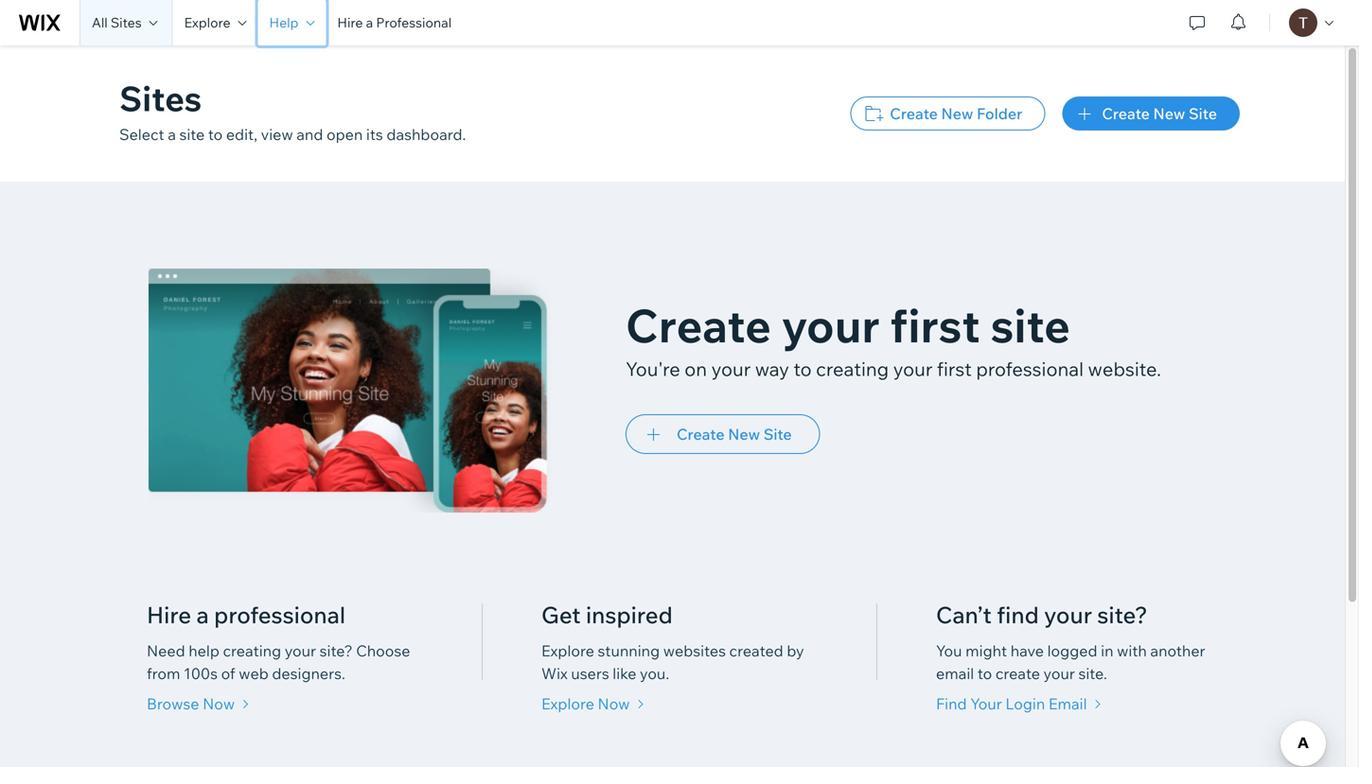 Task type: locate. For each thing, give the bounding box(es) containing it.
sites
[[111, 14, 142, 31], [119, 77, 202, 120]]

now
[[203, 695, 235, 714], [598, 695, 630, 714]]

need help creating your site? choose from 100s of web designers.
[[147, 642, 410, 684]]

1 vertical spatial site
[[991, 297, 1071, 354]]

site inside the sites select a site to edit, view and open its dashboard.
[[179, 125, 205, 144]]

your inside you might have logged in with another email to create your site.
[[1044, 665, 1075, 684]]

like
[[613, 665, 637, 684]]

1 horizontal spatial now
[[598, 695, 630, 714]]

to inside the sites select a site to edit, view and open its dashboard.
[[208, 125, 223, 144]]

a left the professional
[[366, 14, 373, 31]]

email
[[936, 665, 975, 684]]

hire right help button at left
[[337, 14, 363, 31]]

2 horizontal spatial to
[[978, 665, 992, 684]]

a right the "select"
[[168, 125, 176, 144]]

hire a professional link
[[326, 0, 463, 45]]

to
[[208, 125, 223, 144], [794, 357, 812, 381], [978, 665, 992, 684]]

sites inside the sites select a site to edit, view and open its dashboard.
[[119, 77, 202, 120]]

create your first site you're on your way to creating your first professional website.
[[626, 297, 1162, 381]]

your
[[971, 695, 1002, 714]]

0 vertical spatial explore
[[184, 14, 231, 31]]

in
[[1101, 642, 1114, 661]]

its
[[366, 125, 383, 144]]

and
[[297, 125, 323, 144]]

a
[[366, 14, 373, 31], [168, 125, 176, 144], [196, 601, 209, 630]]

creating up web
[[223, 642, 281, 661]]

1 vertical spatial site?
[[320, 642, 353, 661]]

0 horizontal spatial create new site
[[677, 425, 792, 444]]

1 horizontal spatial create new site
[[1102, 104, 1218, 123]]

1 vertical spatial first
[[937, 357, 972, 381]]

a for hire a professional
[[196, 601, 209, 630]]

1 vertical spatial to
[[794, 357, 812, 381]]

0 vertical spatial professional
[[976, 357, 1084, 381]]

0 vertical spatial a
[[366, 14, 373, 31]]

site
[[179, 125, 205, 144], [991, 297, 1071, 354]]

1 horizontal spatial creating
[[816, 357, 889, 381]]

with
[[1117, 642, 1147, 661]]

created
[[730, 642, 784, 661]]

1 vertical spatial a
[[168, 125, 176, 144]]

1 now from the left
[[203, 695, 235, 714]]

0 horizontal spatial creating
[[223, 642, 281, 661]]

hire inside hire a professional link
[[337, 14, 363, 31]]

find
[[936, 695, 967, 714]]

1 vertical spatial creating
[[223, 642, 281, 661]]

1 vertical spatial hire
[[147, 601, 191, 630]]

1 vertical spatial professional
[[214, 601, 346, 630]]

0 vertical spatial creating
[[816, 357, 889, 381]]

creating
[[816, 357, 889, 381], [223, 642, 281, 661]]

hire
[[337, 14, 363, 31], [147, 601, 191, 630]]

0 vertical spatial site
[[1189, 104, 1218, 123]]

to left edit,
[[208, 125, 223, 144]]

1 horizontal spatial new
[[942, 104, 974, 123]]

2 now from the left
[[598, 695, 630, 714]]

1 horizontal spatial site
[[991, 297, 1071, 354]]

create new site
[[1102, 104, 1218, 123], [677, 425, 792, 444]]

100s
[[184, 665, 218, 684]]

hire a professional
[[147, 601, 346, 630]]

create new site button
[[1063, 97, 1240, 131], [626, 415, 821, 454]]

create inside create your first site you're on your way to creating your first professional website.
[[626, 297, 772, 354]]

1 horizontal spatial create new site button
[[1063, 97, 1240, 131]]

2 vertical spatial to
[[978, 665, 992, 684]]

2 vertical spatial a
[[196, 601, 209, 630]]

professional
[[976, 357, 1084, 381], [214, 601, 346, 630]]

0 horizontal spatial to
[[208, 125, 223, 144]]

have
[[1011, 642, 1044, 661]]

now down of
[[203, 695, 235, 714]]

0 vertical spatial site?
[[1098, 601, 1148, 630]]

help
[[189, 642, 220, 661]]

0 horizontal spatial site
[[764, 425, 792, 444]]

explore left help
[[184, 14, 231, 31]]

0 horizontal spatial site
[[179, 125, 205, 144]]

1 horizontal spatial professional
[[976, 357, 1084, 381]]

explore for explore stunning websites created by wix users like you.
[[542, 642, 595, 661]]

explore up wix
[[542, 642, 595, 661]]

site? up "with"
[[1098, 601, 1148, 630]]

find your login email
[[936, 695, 1088, 714]]

edit,
[[226, 125, 258, 144]]

1 vertical spatial sites
[[119, 77, 202, 120]]

1 horizontal spatial a
[[196, 601, 209, 630]]

to inside create your first site you're on your way to creating your first professional website.
[[794, 357, 812, 381]]

0 horizontal spatial a
[[168, 125, 176, 144]]

now for a
[[203, 695, 235, 714]]

you.
[[640, 665, 670, 684]]

explore down wix
[[542, 695, 595, 714]]

0 horizontal spatial new
[[728, 425, 760, 444]]

help button
[[258, 0, 326, 45]]

you
[[936, 642, 963, 661]]

site
[[1189, 104, 1218, 123], [764, 425, 792, 444]]

sites right all
[[111, 14, 142, 31]]

0 horizontal spatial site?
[[320, 642, 353, 661]]

site?
[[1098, 601, 1148, 630], [320, 642, 353, 661]]

a up help at bottom left
[[196, 601, 209, 630]]

0 vertical spatial create new site button
[[1063, 97, 1240, 131]]

explore for explore now
[[542, 695, 595, 714]]

explore inside explore stunning websites created by wix users like you.
[[542, 642, 595, 661]]

browse now
[[147, 695, 235, 714]]

1 vertical spatial explore
[[542, 642, 595, 661]]

0 vertical spatial site
[[179, 125, 205, 144]]

0 vertical spatial to
[[208, 125, 223, 144]]

site? up designers.
[[320, 642, 353, 661]]

from
[[147, 665, 180, 684]]

to for create
[[794, 357, 812, 381]]

to down might
[[978, 665, 992, 684]]

create
[[890, 104, 938, 123], [1102, 104, 1150, 123], [626, 297, 772, 354], [677, 425, 725, 444]]

site inside create your first site you're on your way to creating your first professional website.
[[991, 297, 1071, 354]]

2 horizontal spatial a
[[366, 14, 373, 31]]

another
[[1151, 642, 1206, 661]]

2 vertical spatial explore
[[542, 695, 595, 714]]

1 horizontal spatial hire
[[337, 14, 363, 31]]

2 horizontal spatial new
[[1154, 104, 1186, 123]]

view
[[261, 125, 293, 144]]

1 horizontal spatial site
[[1189, 104, 1218, 123]]

help
[[269, 14, 299, 31]]

0 horizontal spatial hire
[[147, 601, 191, 630]]

hire up need
[[147, 601, 191, 630]]

a for hire a professional
[[366, 14, 373, 31]]

websites
[[663, 642, 726, 661]]

browse
[[147, 695, 199, 714]]

professional
[[376, 14, 452, 31]]

0 horizontal spatial now
[[203, 695, 235, 714]]

new
[[942, 104, 974, 123], [1154, 104, 1186, 123], [728, 425, 760, 444]]

explore
[[184, 14, 231, 31], [542, 642, 595, 661], [542, 695, 595, 714]]

creating inside create your first site you're on your way to creating your first professional website.
[[816, 357, 889, 381]]

site for first
[[991, 297, 1071, 354]]

you might have logged in with another email to create your site.
[[936, 642, 1206, 684]]

0 vertical spatial hire
[[337, 14, 363, 31]]

sites up the "select"
[[119, 77, 202, 120]]

designers.
[[272, 665, 345, 684]]

to inside you might have logged in with another email to create your site.
[[978, 665, 992, 684]]

now down like
[[598, 695, 630, 714]]

creating right way
[[816, 357, 889, 381]]

0 horizontal spatial create new site button
[[626, 415, 821, 454]]

1 horizontal spatial to
[[794, 357, 812, 381]]

your
[[782, 297, 880, 354], [712, 357, 751, 381], [894, 357, 933, 381], [1044, 601, 1093, 630], [285, 642, 316, 661], [1044, 665, 1075, 684]]

hire a professional
[[337, 14, 452, 31]]

hire for hire a professional
[[147, 601, 191, 630]]

to right way
[[794, 357, 812, 381]]

0 vertical spatial first
[[890, 297, 981, 354]]

by
[[787, 642, 804, 661]]

create new folder button
[[851, 97, 1046, 131]]

first
[[890, 297, 981, 354], [937, 357, 972, 381]]

create your first site image
[[149, 269, 557, 513]]



Task type: describe. For each thing, give the bounding box(es) containing it.
might
[[966, 642, 1008, 661]]

get inspired
[[542, 601, 673, 630]]

create new folder
[[890, 104, 1023, 123]]

new inside button
[[942, 104, 974, 123]]

login
[[1006, 695, 1046, 714]]

you're
[[626, 357, 681, 381]]

site for a
[[179, 125, 205, 144]]

0 vertical spatial sites
[[111, 14, 142, 31]]

users
[[571, 665, 609, 684]]

folder
[[977, 104, 1023, 123]]

all sites
[[92, 14, 142, 31]]

all
[[92, 14, 108, 31]]

sites select a site to edit, view and open its dashboard.
[[119, 77, 466, 144]]

explore now
[[542, 695, 630, 714]]

email
[[1049, 695, 1088, 714]]

1 horizontal spatial site?
[[1098, 601, 1148, 630]]

1 vertical spatial site
[[764, 425, 792, 444]]

inspired
[[586, 601, 673, 630]]

hire for hire a professional
[[337, 14, 363, 31]]

on
[[685, 357, 707, 381]]

0 vertical spatial create new site
[[1102, 104, 1218, 123]]

logged
[[1048, 642, 1098, 661]]

site.
[[1079, 665, 1108, 684]]

website.
[[1088, 357, 1162, 381]]

open
[[327, 125, 363, 144]]

of
[[221, 665, 235, 684]]

way
[[755, 357, 790, 381]]

site? inside "need help creating your site? choose from 100s of web designers."
[[320, 642, 353, 661]]

create inside button
[[890, 104, 938, 123]]

now for inspired
[[598, 695, 630, 714]]

need
[[147, 642, 185, 661]]

web
[[239, 665, 269, 684]]

find
[[997, 601, 1039, 630]]

stunning
[[598, 642, 660, 661]]

wix
[[542, 665, 568, 684]]

your inside "need help creating your site? choose from 100s of web designers."
[[285, 642, 316, 661]]

to for you
[[978, 665, 992, 684]]

creating inside "need help creating your site? choose from 100s of web designers."
[[223, 642, 281, 661]]

can't
[[936, 601, 992, 630]]

1 vertical spatial create new site
[[677, 425, 792, 444]]

dashboard.
[[387, 125, 466, 144]]

explore for explore
[[184, 14, 231, 31]]

0 horizontal spatial professional
[[214, 601, 346, 630]]

create
[[996, 665, 1041, 684]]

can't find your site?
[[936, 601, 1148, 630]]

choose
[[356, 642, 410, 661]]

select
[[119, 125, 164, 144]]

explore stunning websites created by wix users like you.
[[542, 642, 804, 684]]

professional inside create your first site you're on your way to creating your first professional website.
[[976, 357, 1084, 381]]

a inside the sites select a site to edit, view and open its dashboard.
[[168, 125, 176, 144]]

get
[[542, 601, 581, 630]]

1 vertical spatial create new site button
[[626, 415, 821, 454]]



Task type: vqa. For each thing, say whether or not it's contained in the screenshot.
Option
no



